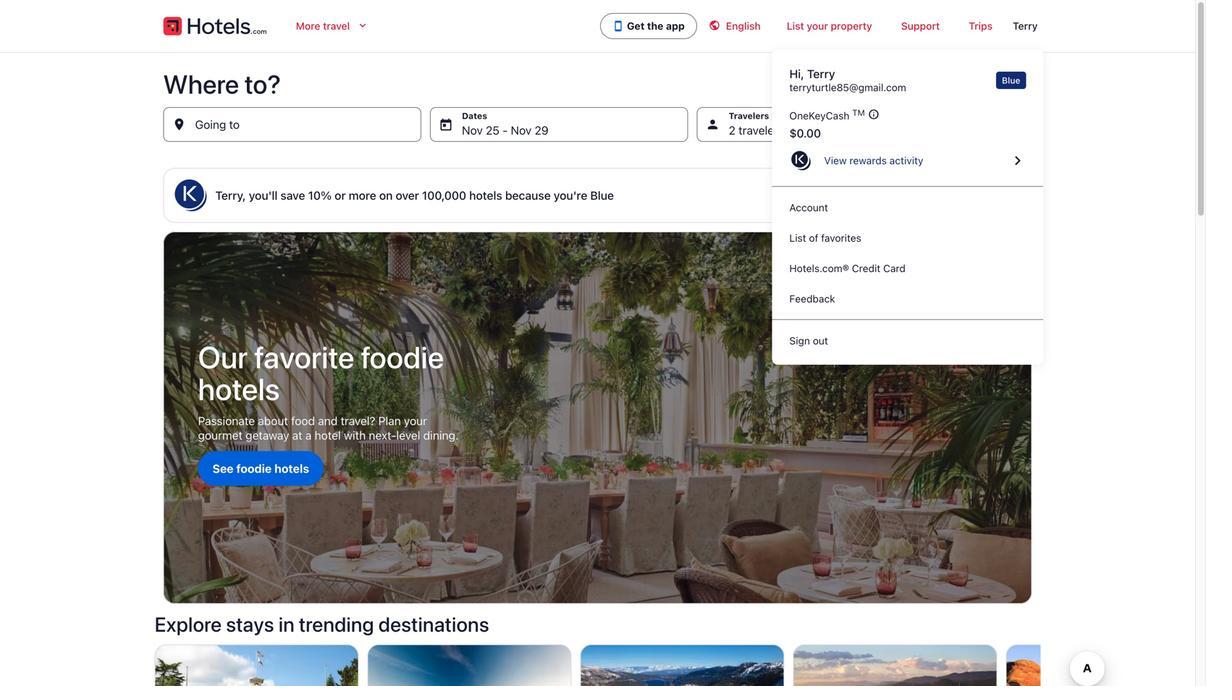 Task type: locate. For each thing, give the bounding box(es) containing it.
your up level
[[404, 414, 427, 428]]

0 horizontal spatial nov
[[462, 123, 483, 137]]

info_outline image
[[868, 109, 880, 120]]

account link
[[772, 193, 1044, 223]]

you'll
[[249, 189, 278, 202]]

0 vertical spatial terry
[[1013, 20, 1038, 32]]

0 horizontal spatial terry
[[807, 67, 835, 81]]

hotels.com®
[[790, 263, 850, 274]]

save
[[281, 189, 305, 202]]

with
[[344, 428, 366, 442]]

the
[[647, 20, 664, 32]]

account
[[790, 202, 828, 214]]

terry right trips
[[1013, 20, 1038, 32]]

about
[[258, 414, 288, 428]]

terry right "hi,"
[[807, 67, 835, 81]]

0 horizontal spatial blue
[[591, 189, 614, 202]]

list inside list of favorites link
[[790, 232, 807, 244]]

blue right you're
[[591, 189, 614, 202]]

see foodie hotels
[[213, 462, 309, 476]]

foodie inside our favorite foodie hotels passionate about food and travel? plan your gourmet getaway at a hotel with next-level dining.
[[361, 339, 444, 375]]

activity
[[890, 155, 924, 167]]

terry inside dropdown button
[[1013, 20, 1038, 32]]

your left property
[[807, 20, 828, 32]]

1 vertical spatial terry
[[807, 67, 835, 81]]

explore
[[155, 613, 222, 636]]

blue down terry dropdown button
[[1002, 75, 1021, 85]]

onekeycash image
[[790, 149, 813, 172]]

or
[[335, 189, 346, 202]]

terry
[[1013, 20, 1038, 32], [807, 67, 835, 81]]

our favorite foodie hotels main content
[[0, 52, 1207, 687]]

support link
[[887, 12, 955, 41]]

terryturtle85@gmail.com
[[790, 81, 907, 93]]

more travel button
[[284, 12, 380, 41]]

foodie
[[361, 339, 444, 375], [236, 462, 272, 476]]

trips
[[969, 20, 993, 32]]

nov right -
[[511, 123, 532, 137]]

and
[[318, 414, 338, 428]]

passionate
[[198, 414, 255, 428]]

english
[[726, 20, 761, 32]]

hotels
[[469, 189, 502, 202], [198, 371, 280, 407], [275, 462, 309, 476]]

dining.
[[423, 428, 459, 442]]

1 horizontal spatial nov
[[511, 123, 532, 137]]

blue
[[1002, 75, 1021, 85], [591, 189, 614, 202]]

trending
[[299, 613, 374, 636]]

onekeycash
[[790, 110, 850, 122]]

dine under a verdant mosaic of plant life in the city. image
[[163, 232, 1032, 604]]

list your property link
[[773, 12, 887, 41]]

list your property
[[787, 20, 873, 32]]

your inside our favorite foodie hotels passionate about food and travel? plan your gourmet getaway at a hotel with next-level dining.
[[404, 414, 427, 428]]

list of favorites link
[[772, 223, 1044, 253]]

hi,
[[790, 67, 805, 81]]

download the app button image
[[613, 20, 624, 32]]

0 vertical spatial hotels
[[469, 189, 502, 202]]

your
[[807, 20, 828, 32], [404, 414, 427, 428]]

our favorite foodie hotels passionate about food and travel? plan your gourmet getaway at a hotel with next-level dining.
[[198, 339, 459, 442]]

hotel
[[315, 428, 341, 442]]

1 horizontal spatial terry
[[1013, 20, 1038, 32]]

list for list your property
[[787, 20, 804, 32]]

list
[[787, 20, 804, 32], [790, 232, 807, 244]]

hotels inside our favorite foodie hotels passionate about food and travel? plan your gourmet getaway at a hotel with next-level dining.
[[198, 371, 280, 407]]

0 vertical spatial foodie
[[361, 339, 444, 375]]

1 vertical spatial list
[[790, 232, 807, 244]]

0 vertical spatial blue
[[1002, 75, 1021, 85]]

10%
[[308, 189, 332, 202]]

one key blue tier image
[[175, 180, 207, 211]]

hotels up passionate
[[198, 371, 280, 407]]

1 vertical spatial blue
[[591, 189, 614, 202]]

nov left 25
[[462, 123, 483, 137]]

foodie up plan at bottom
[[361, 339, 444, 375]]

2 vertical spatial hotels
[[275, 462, 309, 476]]

english button
[[697, 12, 773, 41]]

gourmet
[[198, 428, 243, 442]]

hotels down at
[[275, 462, 309, 476]]

onekeycash tm
[[790, 108, 865, 122]]

feedback link
[[772, 284, 1044, 314]]

terry,
[[215, 189, 246, 202]]

1 horizontal spatial blue
[[1002, 75, 1021, 85]]

credit
[[852, 263, 881, 274]]

get the app
[[627, 20, 685, 32]]

rewards
[[850, 155, 887, 167]]

nov 25 - nov 29 button
[[430, 107, 688, 142]]

our
[[198, 339, 248, 375]]

small image
[[709, 20, 720, 31]]

list left 'of'
[[790, 232, 807, 244]]

more
[[296, 20, 320, 32]]

card
[[884, 263, 906, 274]]

directional image
[[1009, 152, 1027, 169]]

sign out link
[[772, 326, 1044, 356]]

hotels.com® credit card link
[[772, 253, 1044, 284]]

1 vertical spatial hotels
[[198, 371, 280, 407]]

1 vertical spatial foodie
[[236, 462, 272, 476]]

get
[[627, 20, 645, 32]]

more travel
[[296, 20, 350, 32]]

list inside list your property link
[[787, 20, 804, 32]]

level
[[397, 428, 420, 442]]

hotels right 100,000
[[469, 189, 502, 202]]

food
[[291, 414, 315, 428]]

view rewards activity link
[[790, 149, 1027, 172]]

0 vertical spatial list
[[787, 20, 804, 32]]

see
[[213, 462, 234, 476]]

see foodie hotels link
[[198, 451, 324, 486]]

100,000
[[422, 189, 466, 202]]

next-
[[369, 428, 397, 442]]

a
[[306, 428, 312, 442]]

0 horizontal spatial your
[[404, 414, 427, 428]]

nov
[[462, 123, 483, 137], [511, 123, 532, 137]]

1 horizontal spatial your
[[807, 20, 828, 32]]

hotels logo image
[[163, 14, 267, 38]]

out
[[813, 335, 828, 347]]

list up "hi,"
[[787, 20, 804, 32]]

1 horizontal spatial foodie
[[361, 339, 444, 375]]

0 horizontal spatial foodie
[[236, 462, 272, 476]]

1 vertical spatial your
[[404, 414, 427, 428]]

at
[[292, 428, 302, 442]]

foodie right "see"
[[236, 462, 272, 476]]

terry inside hi, terry terryturtle85@gmail.com
[[807, 67, 835, 81]]

on
[[379, 189, 393, 202]]



Task type: describe. For each thing, give the bounding box(es) containing it.
because
[[505, 189, 551, 202]]

list for list of favorites
[[790, 232, 807, 244]]

0 vertical spatial your
[[807, 20, 828, 32]]

sign
[[790, 335, 810, 347]]

1 nov from the left
[[462, 123, 483, 137]]

more
[[349, 189, 376, 202]]

nov 25 - nov 29
[[462, 123, 549, 137]]

where to?
[[163, 68, 281, 99]]

you're
[[554, 189, 588, 202]]

favorite
[[254, 339, 355, 375]]

over
[[396, 189, 419, 202]]

support
[[902, 20, 940, 32]]

29
[[535, 123, 549, 137]]

hotels.com® credit card
[[790, 263, 906, 274]]

25
[[486, 123, 500, 137]]

getaway
[[246, 428, 289, 442]]

hi, terry terryturtle85@gmail.com
[[790, 67, 907, 93]]

app
[[666, 20, 685, 32]]

view rewards activity
[[825, 155, 924, 167]]

plan
[[379, 414, 401, 428]]

get the app link
[[600, 13, 697, 39]]

in
[[279, 613, 295, 636]]

trips link
[[955, 12, 1007, 41]]

list of favorites
[[790, 232, 862, 244]]

travel?
[[341, 414, 375, 428]]

sign out
[[790, 335, 828, 347]]

terry, you'll save 10% or more on over 100,000 hotels because you're blue
[[215, 189, 614, 202]]

view
[[825, 155, 847, 167]]

travel
[[323, 20, 350, 32]]

of
[[809, 232, 819, 244]]

terry button
[[1007, 12, 1044, 41]]

favorites
[[821, 232, 862, 244]]

$0.00
[[790, 126, 821, 140]]

-
[[503, 123, 508, 137]]

tm
[[853, 108, 865, 118]]

feedback
[[790, 293, 836, 305]]

property
[[831, 20, 873, 32]]

to?
[[245, 68, 281, 99]]

stays
[[226, 613, 274, 636]]

2 nov from the left
[[511, 123, 532, 137]]

where
[[163, 68, 239, 99]]

destinations
[[379, 613, 489, 636]]

blue inside our favorite foodie hotels "main content"
[[591, 189, 614, 202]]

foodie inside see foodie hotels link
[[236, 462, 272, 476]]

explore stays in trending destinations
[[155, 613, 489, 636]]



Task type: vqa. For each thing, say whether or not it's contained in the screenshot.
December 2023
no



